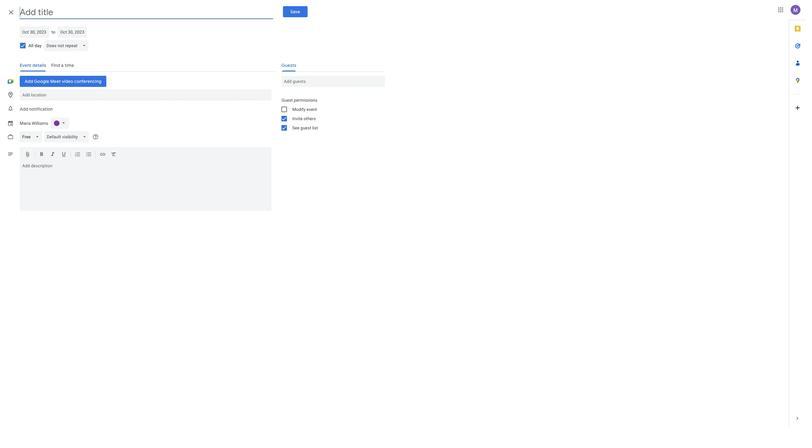 Task type: locate. For each thing, give the bounding box(es) containing it.
all day
[[28, 43, 42, 48]]

day
[[35, 43, 42, 48]]

bold image
[[39, 151, 45, 158]]

group
[[277, 96, 385, 133]]

group containing guest permissions
[[277, 96, 385, 133]]

Title text field
[[20, 6, 273, 19]]

numbered list image
[[75, 151, 81, 158]]

End date text field
[[60, 28, 85, 36]]

permissions
[[294, 98, 317, 103]]

insert link image
[[100, 151, 106, 158]]

Location text field
[[22, 89, 269, 101]]

guest permissions
[[282, 98, 317, 103]]

Guests text field
[[284, 76, 383, 87]]

italic image
[[50, 151, 56, 158]]

tab list
[[789, 20, 806, 410]]

None field
[[44, 40, 91, 51], [20, 131, 44, 142], [44, 131, 91, 142], [44, 40, 91, 51], [20, 131, 44, 142], [44, 131, 91, 142]]

notification
[[29, 106, 53, 112]]

guest
[[301, 125, 311, 130]]

underline image
[[61, 151, 67, 158]]

modify event
[[292, 107, 317, 112]]



Task type: describe. For each thing, give the bounding box(es) containing it.
williams
[[32, 121, 48, 126]]

maria williams
[[20, 121, 48, 126]]

guest
[[282, 98, 293, 103]]

formatting options toolbar
[[20, 147, 272, 162]]

event
[[307, 107, 317, 112]]

see
[[292, 125, 299, 130]]

add notification
[[20, 106, 53, 112]]

others
[[304, 116, 316, 121]]

add
[[20, 106, 28, 112]]

save
[[290, 9, 300, 14]]

save button
[[283, 6, 307, 17]]

bulleted list image
[[86, 151, 92, 158]]

maria
[[20, 121, 31, 126]]

remove formatting image
[[111, 151, 117, 158]]

invite
[[292, 116, 303, 121]]

to
[[51, 30, 55, 35]]

modify
[[292, 107, 306, 112]]

Start date text field
[[22, 28, 47, 36]]

list
[[312, 125, 318, 130]]

see guest list
[[292, 125, 318, 130]]

add notification button
[[17, 102, 55, 117]]

Description text field
[[20, 163, 272, 210]]

all
[[28, 43, 33, 48]]

invite others
[[292, 116, 316, 121]]



Task type: vqa. For each thing, say whether or not it's contained in the screenshot.
19 element
no



